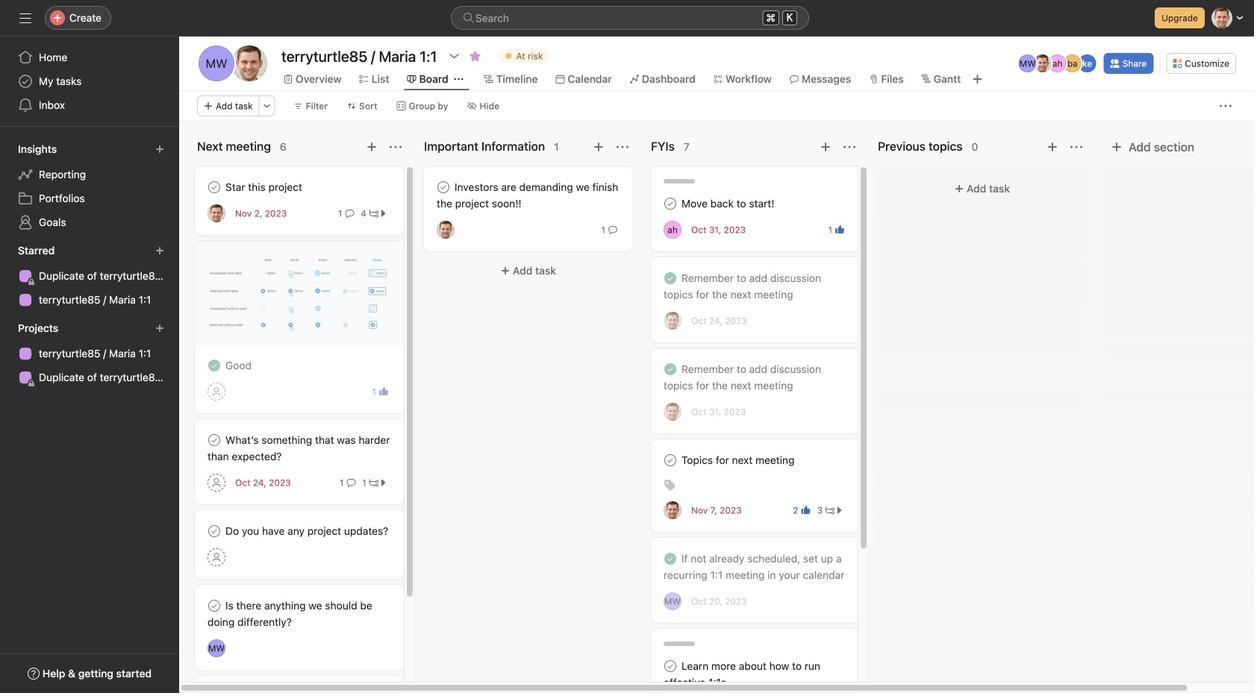 Task type: locate. For each thing, give the bounding box(es) containing it.
toggle assignee popover image
[[664, 221, 682, 239], [664, 312, 682, 330], [664, 403, 682, 421], [664, 502, 682, 520], [664, 593, 682, 611], [208, 640, 226, 658]]

1 vertical spatial completed image
[[662, 361, 680, 379]]

0 horizontal spatial mark complete checkbox
[[205, 597, 223, 615]]

completed image
[[205, 357, 223, 375]]

Mark complete checkbox
[[205, 178, 223, 196], [662, 195, 680, 213], [205, 432, 223, 450], [662, 452, 680, 470], [205, 523, 223, 541]]

completed image
[[662, 270, 680, 288], [662, 361, 680, 379], [662, 550, 680, 568]]

2 horizontal spatial mark complete checkbox
[[662, 658, 680, 676]]

2 vertical spatial mark complete checkbox
[[662, 658, 680, 676]]

2 vertical spatial mark complete image
[[662, 658, 680, 676]]

Completed checkbox
[[205, 357, 223, 375], [662, 361, 680, 379], [662, 550, 680, 568]]

toggle assignee popover image
[[208, 205, 226, 223], [437, 221, 455, 239]]

mark complete image
[[662, 195, 680, 213], [205, 523, 223, 541], [662, 658, 680, 676]]

add task image
[[366, 141, 378, 153], [593, 141, 605, 153], [820, 141, 832, 153], [1047, 141, 1059, 153]]

add items to starred image
[[155, 246, 164, 255]]

0 vertical spatial mark complete checkbox
[[435, 178, 453, 196]]

0 horizontal spatial 1 like. you liked this task image
[[379, 388, 388, 397]]

insights element
[[0, 136, 179, 237]]

3 add task image from the left
[[820, 141, 832, 153]]

2 likes. you liked this task image
[[802, 506, 811, 515]]

1 horizontal spatial toggle assignee popover image
[[437, 221, 455, 239]]

2 vertical spatial completed image
[[662, 550, 680, 568]]

Mark complete checkbox
[[435, 178, 453, 196], [205, 597, 223, 615], [662, 658, 680, 676]]

0 vertical spatial completed image
[[662, 270, 680, 288]]

1 completed image from the top
[[662, 270, 680, 288]]

toggle assignee popover image for 4th add task image from right
[[208, 205, 226, 223]]

mark complete image
[[205, 178, 223, 196], [435, 178, 453, 196], [205, 432, 223, 450], [662, 452, 680, 470], [205, 597, 223, 615]]

0 vertical spatial 1 like. you liked this task image
[[836, 226, 845, 234]]

0 vertical spatial 1 comment image
[[345, 209, 354, 218]]

show options image
[[448, 50, 460, 62]]

hide sidebar image
[[19, 12, 31, 24]]

1 comment image
[[345, 209, 354, 218], [609, 226, 618, 234], [347, 479, 356, 488]]

1 like. you liked this task image
[[836, 226, 845, 234], [379, 388, 388, 397]]

1 vertical spatial 1 comment image
[[609, 226, 618, 234]]

0 vertical spatial mark complete image
[[662, 195, 680, 213]]

0 horizontal spatial toggle assignee popover image
[[208, 205, 226, 223]]

new insights image
[[155, 145, 164, 154]]

None text field
[[278, 43, 441, 69]]

None field
[[451, 6, 810, 30]]



Task type: vqa. For each thing, say whether or not it's contained in the screenshot.
More section actions icon's Add task image
yes



Task type: describe. For each thing, give the bounding box(es) containing it.
global element
[[0, 37, 179, 126]]

2 add task image from the left
[[593, 141, 605, 153]]

2 vertical spatial 1 comment image
[[347, 479, 356, 488]]

more section actions image
[[1071, 141, 1083, 153]]

1 horizontal spatial mark complete checkbox
[[435, 178, 453, 196]]

2 completed image from the top
[[662, 361, 680, 379]]

tab actions image
[[455, 75, 464, 84]]

starred element
[[0, 237, 179, 315]]

4 add task image from the left
[[1047, 141, 1059, 153]]

1 vertical spatial 1 like. you liked this task image
[[379, 388, 388, 397]]

more actions image
[[263, 102, 272, 111]]

add tab image
[[972, 73, 984, 85]]

more actions image
[[1220, 100, 1232, 112]]

1 vertical spatial mark complete checkbox
[[205, 597, 223, 615]]

projects element
[[0, 315, 179, 393]]

Search tasks, projects, and more text field
[[451, 6, 810, 30]]

3 completed image from the top
[[662, 550, 680, 568]]

remove from starred image
[[469, 50, 481, 62]]

1 vertical spatial mark complete image
[[205, 523, 223, 541]]

more section actions image
[[390, 141, 402, 153]]

1 add task image from the left
[[366, 141, 378, 153]]

new project or portfolio image
[[155, 324, 164, 333]]

Completed checkbox
[[662, 270, 680, 288]]

1 horizontal spatial 1 like. you liked this task image
[[836, 226, 845, 234]]

toggle assignee popover image for second add task image from left
[[437, 221, 455, 239]]



